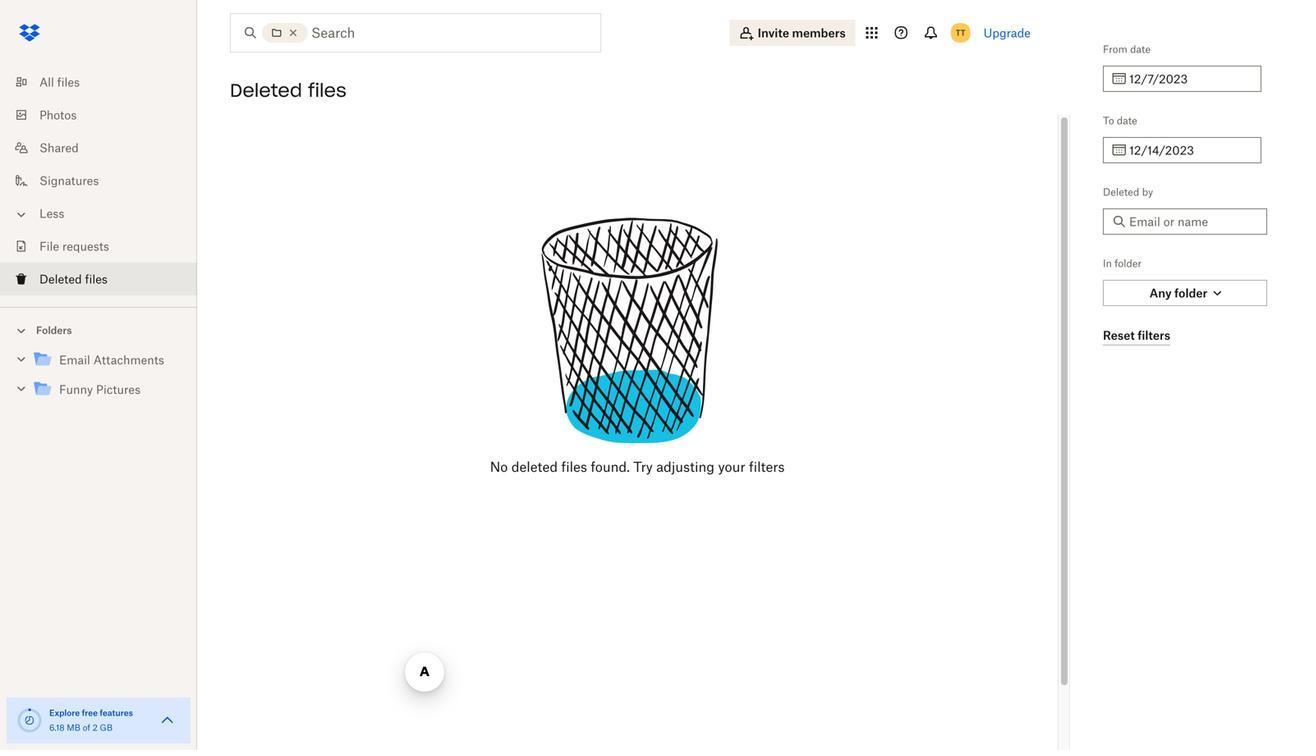 Task type: vqa. For each thing, say whether or not it's contained in the screenshot.
Deleted inside list item
yes



Task type: locate. For each thing, give the bounding box(es) containing it.
funny
[[59, 383, 93, 397]]

attachments
[[93, 353, 164, 367]]

in
[[1103, 258, 1112, 270]]

of
[[83, 723, 90, 734]]

shared
[[39, 141, 79, 155]]

1 horizontal spatial folder
[[1175, 286, 1208, 300]]

1 horizontal spatial filters
[[1138, 329, 1171, 343]]

members
[[792, 26, 846, 40]]

files inside "deleted files" link
[[85, 272, 108, 286]]

files
[[57, 75, 80, 89], [308, 79, 347, 102], [85, 272, 108, 286], [562, 459, 587, 475]]

0 horizontal spatial deleted
[[39, 272, 82, 286]]

deleted files
[[230, 79, 347, 102], [39, 272, 108, 286]]

date right to
[[1117, 115, 1138, 127]]

1 vertical spatial deleted
[[1103, 186, 1140, 198]]

0 horizontal spatial folder
[[1115, 258, 1142, 270]]

filters right your
[[749, 459, 785, 475]]

0 vertical spatial deleted
[[230, 79, 302, 102]]

group containing email attachments
[[0, 342, 197, 417]]

file requests
[[39, 239, 109, 253]]

deleted files link
[[13, 263, 197, 296]]

To date text field
[[1130, 141, 1252, 159]]

no
[[490, 459, 508, 475]]

file
[[39, 239, 59, 253]]

less
[[39, 207, 64, 221]]

date right from
[[1131, 43, 1151, 55]]

signatures link
[[13, 164, 197, 197]]

less image
[[13, 207, 30, 223]]

try
[[634, 459, 653, 475]]

1 vertical spatial deleted files
[[39, 272, 108, 286]]

any
[[1150, 286, 1172, 300]]

tt button
[[948, 20, 974, 46]]

by
[[1142, 186, 1154, 198]]

email
[[59, 353, 90, 367]]

folder
[[1115, 258, 1142, 270], [1175, 286, 1208, 300]]

any folder
[[1150, 286, 1208, 300]]

0 vertical spatial filters
[[1138, 329, 1171, 343]]

signatures
[[39, 174, 99, 188]]

invite
[[758, 26, 790, 40]]

photos
[[39, 108, 77, 122]]

folder right in
[[1115, 258, 1142, 270]]

funny pictures link
[[33, 379, 184, 401]]

quota usage element
[[16, 708, 43, 734]]

folder for in folder
[[1115, 258, 1142, 270]]

all
[[39, 75, 54, 89]]

filters inside 'button'
[[1138, 329, 1171, 343]]

0 horizontal spatial deleted files
[[39, 272, 108, 286]]

photos link
[[13, 99, 197, 131]]

folder right any
[[1175, 286, 1208, 300]]

file requests link
[[13, 230, 197, 263]]

deleted
[[230, 79, 302, 102], [1103, 186, 1140, 198], [39, 272, 82, 286]]

adjusting
[[657, 459, 715, 475]]

1 vertical spatial folder
[[1175, 286, 1208, 300]]

group
[[0, 342, 197, 417]]

2 vertical spatial deleted
[[39, 272, 82, 286]]

2 horizontal spatial deleted
[[1103, 186, 1140, 198]]

mb
[[67, 723, 81, 734]]

1 vertical spatial date
[[1117, 115, 1138, 127]]

list
[[0, 56, 197, 307]]

email attachments link
[[33, 350, 184, 372]]

1 horizontal spatial deleted
[[230, 79, 302, 102]]

0 vertical spatial date
[[1131, 43, 1151, 55]]

1 horizontal spatial deleted files
[[230, 79, 347, 102]]

upgrade link
[[984, 26, 1031, 40]]

date
[[1131, 43, 1151, 55], [1117, 115, 1138, 127]]

folders
[[36, 325, 72, 337]]

folder inside button
[[1175, 286, 1208, 300]]

deleted inside list item
[[39, 272, 82, 286]]

filters right the reset
[[1138, 329, 1171, 343]]

reset filters button
[[1103, 326, 1171, 346]]

0 vertical spatial folder
[[1115, 258, 1142, 270]]

filters
[[1138, 329, 1171, 343], [749, 459, 785, 475]]

1 vertical spatial filters
[[749, 459, 785, 475]]

dropbox image
[[13, 16, 46, 49]]

any folder button
[[1103, 280, 1268, 306]]

invite members
[[758, 26, 846, 40]]

0 horizontal spatial filters
[[749, 459, 785, 475]]

0 vertical spatial deleted files
[[230, 79, 347, 102]]

email attachments
[[59, 353, 164, 367]]



Task type: describe. For each thing, give the bounding box(es) containing it.
explore free features 6.18 mb of 2 gb
[[49, 709, 133, 734]]

reset
[[1103, 329, 1135, 343]]

date for to date
[[1117, 115, 1138, 127]]

explore
[[49, 709, 80, 719]]

to date
[[1103, 115, 1138, 127]]

all files
[[39, 75, 80, 89]]

Deleted by text field
[[1130, 213, 1258, 231]]

reset filters
[[1103, 329, 1171, 343]]

funny pictures
[[59, 383, 141, 397]]

deleted files inside list item
[[39, 272, 108, 286]]

gb
[[100, 723, 113, 734]]

to
[[1103, 115, 1115, 127]]

From date text field
[[1130, 70, 1252, 88]]

found.
[[591, 459, 630, 475]]

requests
[[62, 239, 109, 253]]

date for from date
[[1131, 43, 1151, 55]]

in folder
[[1103, 258, 1142, 270]]

pictures
[[96, 383, 141, 397]]

upgrade
[[984, 26, 1031, 40]]

folder for any folder
[[1175, 286, 1208, 300]]

your
[[718, 459, 746, 475]]

deleted files list item
[[0, 263, 197, 296]]

features
[[100, 709, 133, 719]]

tt
[[956, 28, 966, 38]]

deleted
[[512, 459, 558, 475]]

free
[[82, 709, 98, 719]]

all files link
[[13, 66, 197, 99]]

folders button
[[0, 318, 197, 342]]

shared link
[[13, 131, 197, 164]]

files inside all files link
[[57, 75, 80, 89]]

Search in folder "Funny Pictures" text field
[[311, 23, 567, 43]]

from
[[1103, 43, 1128, 55]]

no deleted files found. try adjusting your filters
[[490, 459, 785, 475]]

list containing all files
[[0, 56, 197, 307]]

from date
[[1103, 43, 1151, 55]]

invite members button
[[730, 20, 856, 46]]

deleted by
[[1103, 186, 1154, 198]]

2
[[93, 723, 98, 734]]

6.18
[[49, 723, 65, 734]]



